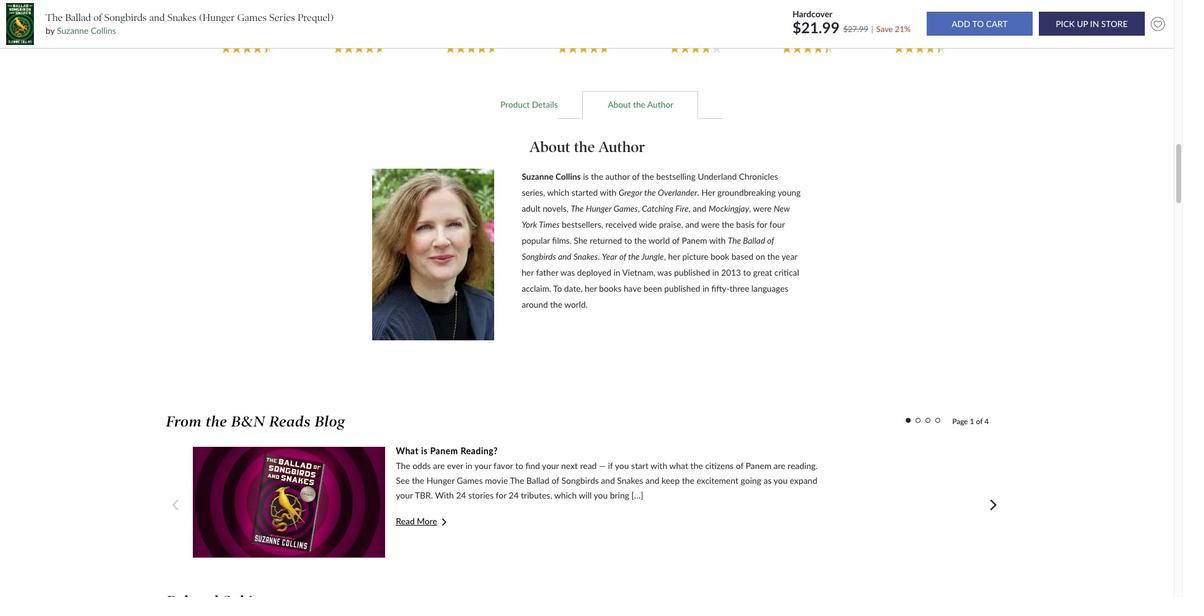 Task type: vqa. For each thing, say whether or not it's contained in the screenshot.
Buy associated with Defiant
no



Task type: locate. For each thing, give the bounding box(es) containing it.
her down deployed
[[585, 283, 597, 294]]

your right find
[[542, 461, 559, 471]]

0 horizontal spatial you
[[594, 490, 608, 501]]

#3) inside the death cure (maze runner series #3) by james dashner
[[942, 20, 952, 30]]

1 horizontal spatial #3)
[[942, 20, 952, 30]]

1 vertical spatial author
[[599, 138, 645, 156]]

to inside , her picture book based on the year her father was deployed in vietnam, was published in 2013 to great critical acclaim. to date, her books have been published in fifty-three languages around the world.
[[743, 267, 751, 278]]

catching fire (hunger games series #2) link
[[317, 11, 408, 30]]

0 vertical spatial to
[[624, 235, 632, 246]]

testing up #1)
[[827, 11, 851, 20]]

0 horizontal spatial author
[[599, 138, 645, 156]]

1 vertical spatial catching
[[642, 203, 674, 214]]

for
[[757, 219, 768, 230], [496, 490, 507, 501]]

0 vertical spatial ballad
[[65, 12, 91, 23]]

hunger up boxset
[[446, 11, 470, 20]]

series,
[[522, 187, 545, 198]]

0 vertical spatial about
[[608, 100, 631, 110]]

24 left tributes,
[[509, 490, 519, 501]]

add to wishlist image
[[1148, 14, 1168, 34]]

0 horizontal spatial about
[[530, 138, 571, 156]]

0 horizontal spatial was
[[561, 267, 575, 278]]

by inside the death cure (maze runner series #3) by james dashner
[[892, 32, 900, 42]]

ballad up on
[[743, 235, 765, 246]]

1 horizontal spatial about
[[608, 100, 631, 110]]

hunger
[[446, 11, 470, 20], [586, 203, 612, 214], [427, 476, 455, 486]]

1 vertical spatial about the author
[[530, 138, 645, 156]]

to
[[624, 235, 632, 246], [743, 267, 751, 278], [515, 461, 523, 471]]

2 horizontal spatial (hunger
[[372, 11, 398, 20]]

for down movie
[[496, 490, 507, 501]]

trilogy up 'classic'
[[496, 11, 518, 20]]

what is panem reading? link
[[396, 445, 498, 458]]

overlander
[[658, 187, 698, 198]]

catching fire (hunger games series #2) by suzanne collins
[[326, 11, 398, 42]]

option
[[193, 445, 944, 558]]

are left reading.
[[774, 461, 786, 471]]

1 horizontal spatial trilogy
[[783, 20, 805, 30]]

ballad inside the ballad of songbirds and snakes
[[743, 235, 765, 246]]

1 vertical spatial with
[[709, 235, 726, 246]]

the up joelle
[[772, 11, 784, 20]]

1 vertical spatial for
[[496, 490, 507, 501]]

by inside the ballad of songbirds and snakes (hunger games series prequel) by suzanne collins
[[46, 25, 55, 36]]

0 horizontal spatial mockingjay
[[205, 11, 243, 20]]

24
[[456, 490, 466, 501], [509, 490, 519, 501]]

the death cure (maze runner series #3) link
[[878, 11, 969, 30]]

ballad for the ballad of songbirds and snakes (hunger games series prequel) by suzanne collins
[[65, 12, 91, 23]]

. left her
[[698, 187, 700, 198]]

which inside is the author of the bestselling underland chronicles series, which started with
[[547, 187, 570, 198]]

2 horizontal spatial snakes
[[617, 476, 644, 486]]

was up been
[[658, 267, 672, 278]]

marissa meyer link
[[566, 32, 618, 42]]

1 horizontal spatial (hunger
[[245, 11, 271, 20]]

panem
[[682, 235, 707, 246], [430, 446, 458, 457], [746, 461, 772, 471]]

1 horizontal spatial author
[[648, 100, 674, 110]]

1 horizontal spatial ballad
[[527, 476, 550, 486]]

2 vertical spatial songbirds
[[562, 476, 599, 486]]

tab panel
[[0, 119, 372, 391]]

1 horizontal spatial were
[[753, 203, 772, 214]]

2 horizontal spatial you
[[774, 476, 788, 486]]

the up boxset
[[431, 11, 444, 20]]

1 was from the left
[[561, 267, 575, 278]]

see
[[396, 476, 410, 486]]

panem up going
[[746, 461, 772, 471]]

for left four
[[757, 219, 768, 230]]

ballad right the ballad of songbirds and snakes (hunger games series prequel) image
[[65, 12, 91, 23]]

1 vertical spatial is
[[421, 446, 428, 457]]

0 vertical spatial catching
[[326, 11, 355, 20]]

testing left (the
[[786, 11, 809, 20]]

which left will
[[554, 490, 577, 501]]

0 vertical spatial with
[[600, 187, 617, 198]]

1 horizontal spatial mockingjay
[[709, 203, 749, 214]]

1 vertical spatial mockingjay
[[709, 203, 749, 214]]

the for the hunger games , catching fire , and mockingjay , were
[[571, 203, 584, 214]]

charbonneau
[[804, 32, 851, 42]]

the testing (the testing trilogy series #1) by joelle charbonneau
[[771, 11, 851, 42]]

. left year
[[598, 251, 600, 262]]

the for the ballad of songbirds and snakes (hunger games series prequel) by suzanne collins
[[46, 12, 63, 23]]

1 #3) from the left
[[256, 20, 266, 30]]

author
[[648, 100, 674, 110], [599, 138, 645, 156]]

1 vertical spatial fire
[[676, 203, 689, 214]]

to left find
[[515, 461, 523, 471]]

(hunger inside mockingjay (hunger games series #3) by suzanne collins
[[245, 11, 271, 20]]

suzanne down the 'catching fire (hunger games series #2)' link
[[340, 32, 370, 42]]

the up bestsellers,
[[571, 203, 584, 214]]

snakes
[[167, 12, 197, 23], [574, 251, 598, 262], [617, 476, 644, 486]]

hunger down 'started'
[[586, 203, 612, 214]]

snakes inside the ballad of songbirds and snakes
[[574, 251, 598, 262]]

hunger for the hunger games trilogy boxset (paperback classic collection)
[[446, 11, 470, 20]]

hunger inside the hunger games trilogy boxset (paperback classic collection)
[[446, 11, 470, 20]]

1 vertical spatial snakes
[[574, 251, 598, 262]]

hunger up with
[[427, 476, 455, 486]]

0 vertical spatial .
[[698, 187, 700, 198]]

read
[[396, 516, 415, 527]]

1 horizontal spatial snakes
[[574, 251, 598, 262]]

reading?
[[461, 446, 498, 457]]

suzanne inside the ballad of songbirds and snakes (hunger games series prequel) by suzanne collins
[[57, 25, 89, 36]]

1 vertical spatial to
[[743, 267, 751, 278]]

. year of the jungle
[[598, 251, 664, 262]]

the hunger games trilogy boxset (paperback classic collection)
[[431, 11, 518, 39]]

ballad for the ballad of songbirds and snakes
[[743, 235, 765, 246]]

the for the ballad of songbirds and snakes
[[728, 235, 741, 246]]

details
[[532, 100, 558, 110]]

songbirds inside what is panem reading? the odds are ever in your favor to find your next read — if you start with what the citizens of panem are reading. see the hunger games movie the ballad of songbirds and snakes and keep the excitement going as you expand your tbr. with 24 stories for 24 tributes, which will you bring […]
[[562, 476, 599, 486]]

of
[[93, 12, 102, 23], [632, 171, 640, 182], [672, 235, 680, 246], [767, 235, 774, 246], [619, 251, 626, 262], [976, 417, 983, 426], [736, 461, 744, 471], [552, 476, 560, 486]]

0 horizontal spatial (hunger
[[199, 12, 235, 23]]

1 horizontal spatial was
[[658, 267, 672, 278]]

in right ever
[[466, 461, 473, 471]]

trilogy up joelle
[[783, 20, 805, 30]]

by suzanne collins
[[442, 32, 507, 42]]

1 horizontal spatial with
[[651, 461, 668, 471]]

0 vertical spatial snakes
[[167, 12, 197, 23]]

by inside the testing (the testing trilogy series #1) by joelle charbonneau
[[771, 32, 780, 42]]

0 vertical spatial which
[[547, 187, 570, 198]]

favor
[[494, 461, 513, 471]]

1 vertical spatial about
[[530, 138, 571, 156]]

0 horizontal spatial .
[[598, 251, 600, 262]]

read more link
[[396, 516, 882, 527]]

0 horizontal spatial songbirds
[[104, 12, 147, 23]]

2 horizontal spatial with
[[709, 235, 726, 246]]

prequel)
[[298, 12, 334, 23]]

ballad up tributes,
[[527, 476, 550, 486]]

product details link
[[475, 91, 583, 119]]

hunger inside about the author tab panel
[[586, 203, 612, 214]]

2 vertical spatial with
[[651, 461, 668, 471]]

#3) down "(maze"
[[942, 20, 952, 30]]

james
[[902, 32, 923, 42]]

#2)
[[380, 20, 391, 30]]

2 vertical spatial snakes
[[617, 476, 644, 486]]

0 horizontal spatial is
[[421, 446, 428, 457]]

2 horizontal spatial panem
[[746, 461, 772, 471]]

suzanne inside mockingjay (hunger games series #3) by suzanne collins
[[228, 32, 257, 42]]

, her picture book based on the year her father was deployed in vietnam, was published in 2013 to great critical acclaim. to date, her books have been published in fifty-three languages around the world.
[[522, 251, 799, 310]]

1 horizontal spatial songbirds
[[522, 251, 556, 262]]

0 horizontal spatial 24
[[456, 490, 466, 501]]

deployed
[[577, 267, 612, 278]]

published
[[674, 267, 710, 278], [664, 283, 701, 294]]

games
[[273, 11, 295, 20], [472, 11, 494, 20], [237, 12, 267, 23], [334, 20, 357, 30], [614, 203, 638, 214], [457, 476, 483, 486]]

2 are from the left
[[774, 461, 786, 471]]

1 horizontal spatial catching
[[642, 203, 674, 214]]

0 vertical spatial songbirds
[[104, 12, 147, 23]]

ballad
[[65, 12, 91, 23], [743, 235, 765, 246], [527, 476, 550, 486]]

the for the testing (the testing trilogy series #1) by joelle charbonneau
[[772, 11, 784, 20]]

0 horizontal spatial catching
[[326, 11, 355, 20]]

, inside , her picture book based on the year her father was deployed in vietnam, was published in 2013 to great critical acclaim. to date, her books have been published in fifty-three languages around the world.
[[664, 251, 666, 262]]

2 horizontal spatial ballad
[[743, 235, 765, 246]]

keep
[[662, 476, 680, 486]]

with inside is the author of the bestselling underland chronicles series, which started with
[[600, 187, 617, 198]]

2 horizontal spatial songbirds
[[562, 476, 599, 486]]

fifty-
[[712, 283, 730, 294]]

the inside 'link'
[[633, 100, 646, 110]]

songbirds inside the ballad of songbirds and snakes (hunger games series prequel) by suzanne collins
[[104, 12, 147, 23]]

songbirds for the ballad of songbirds and snakes (hunger games series prequel) by suzanne collins
[[104, 12, 147, 23]]

(hunger
[[245, 11, 271, 20], [372, 11, 398, 20], [199, 12, 235, 23]]

1 horizontal spatial are
[[774, 461, 786, 471]]

. inside . her groundbreaking young adult novels,
[[698, 187, 700, 198]]

year
[[602, 251, 618, 262]]

tbr.
[[415, 490, 433, 501]]

which
[[547, 187, 570, 198], [554, 490, 577, 501]]

snakes for the ballad of songbirds and snakes (hunger games series prequel) by suzanne collins
[[167, 12, 197, 23]]

0 horizontal spatial for
[[496, 490, 507, 501]]

0 vertical spatial trilogy
[[496, 11, 518, 20]]

1 vertical spatial songbirds
[[522, 251, 556, 262]]

0 horizontal spatial #3)
[[256, 20, 266, 30]]

panem up picture
[[682, 235, 707, 246]]

#3) left prequel)
[[256, 20, 266, 30]]

, down groundbreaking
[[749, 203, 751, 214]]

1 horizontal spatial testing
[[827, 11, 851, 20]]

about the author inside tab panel
[[530, 138, 645, 156]]

0 horizontal spatial with
[[600, 187, 617, 198]]

great
[[753, 267, 773, 278]]

catching
[[326, 11, 355, 20], [642, 203, 674, 214]]

mockingjay
[[205, 11, 243, 20], [709, 203, 749, 214]]

None submit
[[927, 12, 1033, 36], [1039, 12, 1145, 36], [927, 12, 1033, 36], [1039, 12, 1145, 36]]

which up novels,
[[547, 187, 570, 198]]

the up save 21%
[[886, 11, 899, 20]]

the inside the death cure (maze runner series #3) by james dashner
[[886, 11, 899, 20]]

with down author
[[600, 187, 617, 198]]

1 vertical spatial her
[[522, 267, 534, 278]]

1 vertical spatial trilogy
[[783, 20, 805, 30]]

2 horizontal spatial her
[[668, 251, 680, 262]]

ballad inside the ballad of songbirds and snakes (hunger games series prequel) by suzanne collins
[[65, 12, 91, 23]]

0 vertical spatial author
[[648, 100, 674, 110]]

with inside bestsellers, received wide praise, and were the basis for four popular films. she returned to the world of panem with
[[709, 235, 726, 246]]

cure
[[923, 11, 939, 20]]

snakes inside the ballad of songbirds and snakes (hunger games series prequel) by suzanne collins
[[167, 12, 197, 23]]

2 #3) from the left
[[942, 20, 952, 30]]

2 vertical spatial hunger
[[427, 476, 455, 486]]

0 horizontal spatial to
[[515, 461, 523, 471]]

in inside what is panem reading? the odds are ever in your favor to find your next read — if you start with what the citizens of panem are reading. see the hunger games movie the ballad of songbirds and snakes and keep the excitement going as you expand your tbr. with 24 stories for 24 tributes, which will you bring […]
[[466, 461, 473, 471]]

books
[[599, 283, 622, 294]]

by down prequel)
[[330, 32, 338, 42]]

1 horizontal spatial .
[[698, 187, 700, 198]]

to left great
[[743, 267, 751, 278]]

praise,
[[659, 219, 683, 230]]

.
[[698, 187, 700, 198], [598, 251, 600, 262]]

(hunger inside catching fire (hunger games series #2) by suzanne collins
[[372, 11, 398, 20]]

2 vertical spatial panem
[[746, 461, 772, 471]]

1 vertical spatial hunger
[[586, 203, 612, 214]]

1 horizontal spatial to
[[624, 235, 632, 246]]

her left picture
[[668, 251, 680, 262]]

1 vertical spatial panem
[[430, 446, 458, 457]]

tab list
[[172, 91, 1002, 119]]

by
[[46, 25, 55, 36], [218, 32, 226, 42], [330, 32, 338, 42], [442, 32, 450, 42], [556, 32, 564, 42], [671, 32, 679, 42], [771, 32, 780, 42], [892, 32, 900, 42]]

collins inside mockingjay (hunger games series #3) by suzanne collins
[[259, 32, 283, 42]]

is the author of the bestselling underland chronicles series, which started with
[[522, 171, 778, 198]]

fire down overlander at the right top
[[676, 203, 689, 214]]

0 horizontal spatial testing
[[786, 11, 809, 20]]

suzanne down the mockingjay (hunger games series #3) link
[[228, 32, 257, 42]]

were left new
[[753, 203, 772, 214]]

fire
[[357, 11, 370, 20], [676, 203, 689, 214]]

was up date,
[[561, 267, 575, 278]]

1 vertical spatial ballad
[[743, 235, 765, 246]]

three
[[730, 283, 750, 294]]

by left joelle
[[771, 32, 780, 42]]

four
[[770, 219, 785, 230]]

0 vertical spatial panem
[[682, 235, 707, 246]]

2 horizontal spatial your
[[542, 461, 559, 471]]

series
[[269, 12, 295, 23], [234, 20, 254, 30], [358, 20, 378, 30], [807, 20, 827, 30], [920, 20, 940, 30]]

tab list containing product details
[[172, 91, 1002, 119]]

your down reading?
[[475, 461, 492, 471]]

1 vertical spatial you
[[774, 476, 788, 486]]

by down runner
[[892, 32, 900, 42]]

by down the mockingjay (hunger games series #3) link
[[218, 32, 226, 42]]

read
[[580, 461, 597, 471]]

new york times
[[522, 203, 790, 230]]

. for year
[[598, 251, 600, 262]]

are
[[433, 461, 445, 471], [774, 461, 786, 471]]

0 horizontal spatial ballad
[[65, 12, 91, 23]]

joelle charbonneau link
[[782, 32, 851, 42]]

collins inside the ballad of songbirds and snakes (hunger games series prequel) by suzanne collins
[[91, 25, 116, 36]]

the down favor
[[510, 476, 524, 486]]

1 vertical spatial were
[[701, 219, 720, 230]]

with up book
[[709, 235, 726, 246]]

the right the ballad of songbirds and snakes (hunger games series prequel) image
[[46, 12, 63, 23]]

#3) inside mockingjay (hunger games series #3) by suzanne collins
[[256, 20, 266, 30]]

0 horizontal spatial are
[[433, 461, 445, 471]]

is inside is the author of the bestselling underland chronicles series, which started with
[[583, 171, 589, 182]]

—
[[599, 461, 606, 471]]

fire right prequel)
[[357, 11, 370, 20]]

24 right with
[[456, 490, 466, 501]]

0 vertical spatial fire
[[357, 11, 370, 20]]

fire inside catching fire (hunger games series #2) by suzanne collins
[[357, 11, 370, 20]]

0 vertical spatial for
[[757, 219, 768, 230]]

suzanne right the ballad of songbirds and snakes (hunger games series prequel) image
[[57, 25, 89, 36]]

are left ever
[[433, 461, 445, 471]]

about the author tab panel
[[363, 119, 812, 379]]

product details
[[501, 100, 558, 110]]

hunger for the hunger games , catching fire , and mockingjay , were
[[586, 203, 612, 214]]

published right been
[[664, 283, 701, 294]]

about
[[608, 100, 631, 110], [530, 138, 571, 156]]

world.
[[565, 299, 588, 310]]

panem up ever
[[430, 446, 458, 457]]

0 horizontal spatial snakes
[[167, 12, 197, 23]]

is up odds
[[421, 446, 428, 457]]

your
[[475, 461, 492, 471], [542, 461, 559, 471], [396, 490, 413, 501]]

is inside what is panem reading? the odds are ever in your favor to find your next read — if you start with what the citizens of panem are reading. see the hunger games movie the ballad of songbirds and snakes and keep the excitement going as you expand your tbr. with 24 stories for 24 tributes, which will you bring […]
[[421, 446, 428, 457]]

with up keep on the right of page
[[651, 461, 668, 471]]

the inside the hunger games trilogy boxset (paperback classic collection)
[[431, 11, 444, 20]]

movie
[[485, 476, 508, 486]]

the inside the ballad of songbirds and snakes
[[728, 235, 741, 246]]

trilogy inside the hunger games trilogy boxset (paperback classic collection)
[[496, 11, 518, 20]]

2 testing from the left
[[827, 11, 851, 20]]

your down see
[[396, 490, 413, 501]]

suzanne down (paperback
[[452, 32, 482, 42]]

1 horizontal spatial fire
[[676, 203, 689, 214]]

(paperback
[[456, 20, 493, 30]]

the inside the testing (the testing trilogy series #1) by joelle charbonneau
[[772, 11, 784, 20]]

games inside the hunger games trilogy boxset (paperback classic collection)
[[472, 11, 494, 20]]

2 vertical spatial you
[[594, 490, 608, 501]]

odds
[[413, 461, 431, 471]]

of inside the ballad of songbirds and snakes (hunger games series prequel) by suzanne collins
[[93, 12, 102, 23]]

series inside the testing (the testing trilogy series #1) by joelle charbonneau
[[807, 20, 827, 30]]

her
[[668, 251, 680, 262], [522, 267, 534, 278], [585, 283, 597, 294]]

1 horizontal spatial panem
[[682, 235, 707, 246]]

published down picture
[[674, 267, 710, 278]]

, down 'world'
[[664, 251, 666, 262]]

jungle
[[642, 251, 664, 262]]

series inside the death cure (maze runner series #3) by james dashner
[[920, 20, 940, 30]]

what
[[396, 446, 419, 457]]

were down her
[[701, 219, 720, 230]]

groundbreaking
[[718, 187, 776, 198]]

you right as
[[774, 476, 788, 486]]

by left kass
[[671, 32, 679, 42]]

1 horizontal spatial 24
[[509, 490, 519, 501]]

,
[[638, 203, 640, 214], [689, 203, 691, 214], [749, 203, 751, 214], [664, 251, 666, 262]]

is up 'started'
[[583, 171, 589, 182]]

which inside what is panem reading? the odds are ever in your favor to find your next read — if you start with what the citizens of panem are reading. see the hunger games movie the ballad of songbirds and snakes and keep the excitement going as you expand your tbr. with 24 stories for 24 tributes, which will you bring […]
[[554, 490, 577, 501]]

snakes for the ballad of songbirds and snakes
[[574, 251, 598, 262]]

songbirds inside the ballad of songbirds and snakes
[[522, 251, 556, 262]]

by right the ballad of songbirds and snakes (hunger games series prequel) image
[[46, 25, 55, 36]]

. for her
[[698, 187, 700, 198]]

death
[[901, 11, 921, 20]]

the inside the ballad of songbirds and snakes (hunger games series prequel) by suzanne collins
[[46, 12, 63, 23]]

2 horizontal spatial to
[[743, 267, 751, 278]]

2 vertical spatial ballad
[[527, 476, 550, 486]]

0 horizontal spatial were
[[701, 219, 720, 230]]

the ballad of songbirds and snakes (hunger games series prequel) by suzanne collins
[[46, 12, 334, 36]]

kass morgan link
[[681, 32, 727, 42]]

in up books
[[614, 267, 621, 278]]

her up 'acclaim.' at the left of the page
[[522, 267, 534, 278]]

to up . year of the jungle
[[624, 235, 632, 246]]

you right if
[[615, 461, 629, 471]]

suzanne up series,
[[522, 171, 554, 182]]

date,
[[564, 283, 583, 294]]

in
[[614, 267, 621, 278], [713, 267, 719, 278], [703, 283, 709, 294], [466, 461, 473, 471]]

1
[[970, 417, 975, 426]]

about inside about the author 'link'
[[608, 100, 631, 110]]

the up based
[[728, 235, 741, 246]]

1 horizontal spatial for
[[757, 219, 768, 230]]

gregor the overlander
[[619, 187, 698, 198]]

you right will
[[594, 490, 608, 501]]

0 vertical spatial about the author
[[608, 100, 674, 110]]



Task type: describe. For each thing, give the bounding box(es) containing it.
if
[[608, 461, 613, 471]]

the testing (the testing trilogy series #1) link
[[765, 11, 857, 30]]

father
[[536, 267, 559, 278]]

from
[[166, 413, 202, 431]]

received
[[606, 219, 637, 230]]

series inside mockingjay (hunger games series #3) by suzanne collins
[[234, 20, 254, 30]]

in left '2013'
[[713, 267, 719, 278]]

with
[[435, 490, 454, 501]]

times
[[539, 219, 560, 230]]

2 was from the left
[[658, 267, 672, 278]]

basis
[[736, 219, 755, 230]]

the ballad of songbirds and snakes
[[522, 235, 774, 262]]

suzanne inside catching fire (hunger games series #2) by suzanne collins
[[340, 32, 370, 42]]

1 are from the left
[[433, 461, 445, 471]]

james dashner link
[[902, 32, 955, 42]]

she
[[574, 235, 588, 246]]

catching inside catching fire (hunger games series #2) by suzanne collins
[[326, 11, 355, 20]]

author
[[606, 171, 630, 182]]

with inside what is panem reading? the odds are ever in your favor to find your next read — if you start with what the citizens of panem are reading. see the hunger games movie the ballad of songbirds and snakes and keep the excitement going as you expand your tbr. with 24 stories for 24 tributes, which will you bring […]
[[651, 461, 668, 471]]

for inside bestsellers, received wide praise, and were the basis for four popular films. she returned to the world of panem with
[[757, 219, 768, 230]]

1 testing from the left
[[786, 11, 809, 20]]

excitement
[[697, 476, 739, 486]]

2 24 from the left
[[509, 490, 519, 501]]

popular
[[522, 235, 550, 246]]

been
[[644, 283, 662, 294]]

what is panem reading? image
[[193, 447, 386, 558]]

. her groundbreaking young adult novels,
[[522, 187, 801, 214]]

wide
[[639, 219, 657, 230]]

4
[[985, 417, 989, 426]]

of inside is the author of the bestselling underland chronicles series, which started with
[[632, 171, 640, 182]]

novels,
[[543, 203, 569, 214]]

the up see
[[396, 461, 410, 471]]

the for the hunger games trilogy boxset (paperback classic collection)
[[431, 11, 444, 20]]

tributes,
[[521, 490, 552, 501]]

vietnam,
[[622, 267, 656, 278]]

author inside tab panel
[[599, 138, 645, 156]]

games inside mockingjay (hunger games series #3) by suzanne collins
[[273, 11, 295, 20]]

her
[[702, 187, 716, 198]]

year
[[782, 251, 798, 262]]

games inside catching fire (hunger games series #2) by suzanne collins
[[334, 20, 357, 30]]

ever
[[447, 461, 463, 471]]

of inside bestsellers, received wide praise, and were the basis for four popular films. she returned to the world of panem with
[[672, 235, 680, 246]]

games inside what is panem reading? the odds are ever in your favor to find your next read — if you start with what the citizens of panem are reading. see the hunger games movie the ballad of songbirds and snakes and keep the excitement going as you expand your tbr. with 24 stories for 24 tributes, which will you bring […]
[[457, 476, 483, 486]]

world
[[649, 235, 670, 246]]

as
[[764, 476, 772, 486]]

0 vertical spatial published
[[674, 267, 710, 278]]

bestsellers,
[[562, 219, 603, 230]]

mockingjay inside about the author tab panel
[[709, 203, 749, 214]]

hardcover
[[793, 8, 833, 19]]

0 vertical spatial you
[[615, 461, 629, 471]]

critical
[[775, 267, 799, 278]]

catching inside about the author tab panel
[[642, 203, 674, 214]]

in left fifty-
[[703, 283, 709, 294]]

series inside the ballad of songbirds and snakes (hunger games series prequel) by suzanne collins
[[269, 12, 295, 23]]

songbirds for the ballad of songbirds and snakes
[[522, 251, 556, 262]]

underland
[[698, 171, 737, 182]]

the hunger games , catching fire , and mockingjay , were
[[571, 203, 774, 214]]

the death cure (maze runner series #3) by james dashner
[[886, 11, 960, 42]]

series inside catching fire (hunger games series #2) by suzanne collins
[[358, 20, 378, 30]]

started
[[572, 187, 598, 198]]

author inside 'link'
[[648, 100, 674, 110]]

start
[[631, 461, 649, 471]]

collection)
[[457, 30, 492, 39]]

1 horizontal spatial your
[[475, 461, 492, 471]]

and inside the ballad of songbirds and snakes (hunger games series prequel) by suzanne collins
[[149, 12, 165, 23]]

based
[[732, 251, 754, 262]]

panem inside bestsellers, received wide praise, and were the basis for four popular films. she returned to the world of panem with
[[682, 235, 707, 246]]

have
[[624, 283, 642, 294]]

what
[[670, 461, 689, 471]]

the for the death cure (maze runner series #3) by james dashner
[[886, 11, 899, 20]]

young
[[778, 187, 801, 198]]

and inside the ballad of songbirds and snakes
[[558, 251, 572, 262]]

$21.99 $27.99
[[793, 18, 869, 36]]

runner
[[894, 20, 918, 30]]

to inside bestsellers, received wide praise, and were the basis for four popular films. she returned to the world of panem with
[[624, 235, 632, 246]]

collins inside catching fire (hunger games series #2) by suzanne collins
[[372, 32, 395, 42]]

morgan
[[700, 32, 727, 42]]

(hunger inside the ballad of songbirds and snakes (hunger games series prequel) by suzanne collins
[[199, 12, 235, 23]]

about inside about the author tab panel
[[530, 138, 571, 156]]

joelle
[[782, 32, 802, 42]]

about the author inside 'link'
[[608, 100, 674, 110]]

acclaim.
[[522, 283, 551, 294]]

by inside catching fire (hunger games series #2) by suzanne collins
[[330, 32, 338, 42]]

mockingjay inside mockingjay (hunger games series #3) by suzanne collins
[[205, 11, 243, 20]]

, down gregor
[[638, 203, 640, 214]]

option containing what is panem reading?
[[193, 445, 944, 558]]

of inside the ballad of songbirds and snakes
[[767, 235, 774, 246]]

page
[[953, 417, 968, 426]]

(maze
[[941, 11, 960, 20]]

[…]
[[632, 490, 644, 501]]

on
[[756, 251, 765, 262]]

chronicles
[[739, 171, 778, 182]]

fire inside about the author tab panel
[[676, 203, 689, 214]]

, down overlander at the right top
[[689, 203, 691, 214]]

$21.99
[[793, 18, 840, 36]]

what is panem reading? the odds are ever in your favor to find your next read — if you start with what the citizens of panem are reading. see the hunger games movie the ballad of songbirds and snakes and keep the excitement going as you expand your tbr. with 24 stories for 24 tributes, which will you bring […]
[[396, 446, 818, 501]]

bestselling
[[657, 171, 696, 182]]

by left marissa in the top of the page
[[556, 32, 564, 42]]

hunger inside what is panem reading? the odds are ever in your favor to find your next read — if you start with what the citizens of panem are reading. see the hunger games movie the ballad of songbirds and snakes and keep the excitement going as you expand your tbr. with 24 stories for 24 tributes, which will you bring […]
[[427, 476, 455, 486]]

0 horizontal spatial your
[[396, 490, 413, 501]]

0 horizontal spatial panem
[[430, 446, 458, 457]]

the ballad of songbirds and snakes (hunger games series prequel) image
[[6, 3, 34, 45]]

games inside about the author tab panel
[[614, 203, 638, 214]]

collins inside about the author tab panel
[[556, 171, 581, 182]]

suzanne inside about the author tab panel
[[522, 171, 554, 182]]

product
[[501, 100, 530, 110]]

films.
[[552, 235, 572, 246]]

games inside the ballad of songbirds and snakes (hunger games series prequel) by suzanne collins
[[237, 12, 267, 23]]

returned
[[590, 235, 622, 246]]

picture
[[683, 251, 709, 262]]

and inside bestsellers, received wide praise, and were the basis for four popular films. she returned to the world of panem with
[[686, 219, 699, 230]]

by kass morgan
[[671, 32, 727, 42]]

new
[[774, 203, 790, 214]]

0 vertical spatial her
[[668, 251, 680, 262]]

save 21%
[[877, 24, 911, 34]]

0 horizontal spatial her
[[522, 267, 534, 278]]

1 24 from the left
[[456, 490, 466, 501]]

0 vertical spatial were
[[753, 203, 772, 214]]

to inside what is panem reading? the odds are ever in your favor to find your next read — if you start with what the citizens of panem are reading. see the hunger games movie the ballad of songbirds and snakes and keep the excitement going as you expand your tbr. with 24 stories for 24 tributes, which will you bring […]
[[515, 461, 523, 471]]

languages
[[752, 283, 789, 294]]

around
[[522, 299, 548, 310]]

mockingjay (hunger games series #3) by suzanne collins
[[205, 11, 295, 42]]

for inside what is panem reading? the odds are ever in your favor to find your next read — if you start with what the citizens of panem are reading. see the hunger games movie the ballad of songbirds and snakes and keep the excitement going as you expand your tbr. with 24 stories for 24 tributes, which will you bring […]
[[496, 490, 507, 501]]

stories
[[469, 490, 494, 501]]

suzanne collins
[[522, 171, 581, 182]]

by inside mockingjay (hunger games series #3) by suzanne collins
[[218, 32, 226, 42]]

bestsellers, received wide praise, and were the basis for four popular films. she returned to the world of panem with
[[522, 219, 785, 246]]

adult
[[522, 203, 541, 214]]

were inside bestsellers, received wide praise, and were the basis for four popular films. she returned to the world of panem with
[[701, 219, 720, 230]]

snakes inside what is panem reading? the odds are ever in your favor to find your next read — if you start with what the citizens of panem are reading. see the hunger games movie the ballad of songbirds and snakes and keep the excitement going as you expand your tbr. with 24 stories for 24 tributes, which will you bring […]
[[617, 476, 644, 486]]

by down boxset
[[442, 32, 450, 42]]

york
[[522, 219, 537, 230]]

2 vertical spatial her
[[585, 283, 597, 294]]

trilogy inside the testing (the testing trilogy series #1) by joelle charbonneau
[[783, 20, 805, 30]]

find
[[526, 461, 540, 471]]

ballad inside what is panem reading? the odds are ever in your favor to find your next read — if you start with what the citizens of panem are reading. see the hunger games movie the ballad of songbirds and snakes and keep the excitement going as you expand your tbr. with 24 stories for 24 tributes, which will you bring […]
[[527, 476, 550, 486]]

1 vertical spatial published
[[664, 283, 701, 294]]

read more
[[396, 516, 437, 527]]

more
[[417, 516, 437, 527]]



